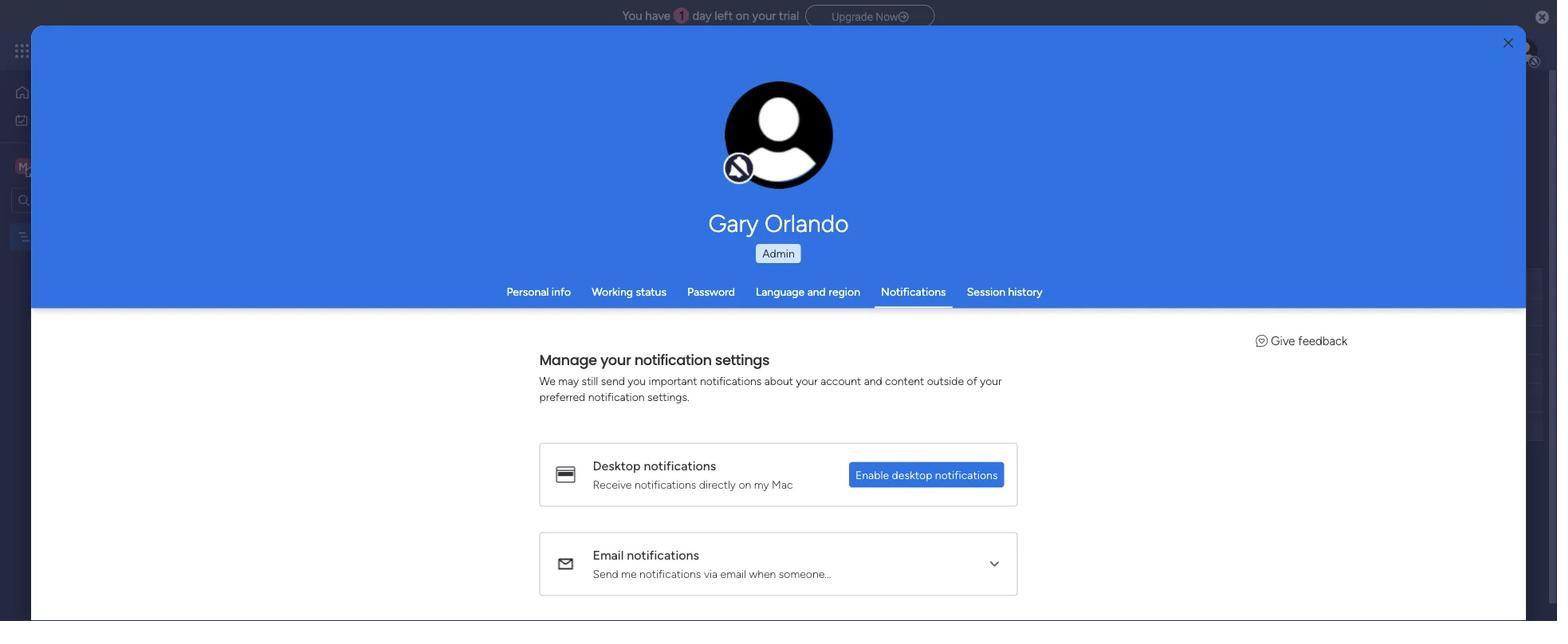Task type: locate. For each thing, give the bounding box(es) containing it.
content
[[885, 374, 924, 387]]

notification
[[634, 349, 712, 370], [588, 389, 645, 403]]

workspace image
[[15, 157, 31, 175]]

2 column information image from the left
[[832, 277, 845, 290]]

my
[[754, 477, 769, 491]]

m
[[18, 159, 28, 173]]

gary orlando button
[[559, 209, 998, 238]]

column information image up it at the left of page
[[722, 277, 734, 290]]

session history
[[967, 285, 1043, 299]]

of right track
[[607, 121, 617, 134]]

account
[[821, 374, 861, 387]]

1 column information image from the left
[[722, 277, 734, 290]]

history
[[1008, 285, 1043, 299]]

v2 overdue deadline image
[[749, 305, 761, 320], [749, 362, 761, 377]]

column information image right "date"
[[832, 277, 845, 290]]

0 horizontal spatial working
[[592, 285, 633, 299]]

1 horizontal spatial column information image
[[832, 277, 845, 290]]

1 horizontal spatial working
[[656, 306, 697, 319]]

project.
[[346, 121, 384, 134]]

your
[[752, 9, 776, 23], [654, 121, 676, 134], [600, 349, 631, 370], [796, 374, 818, 387], [980, 374, 1002, 387]]

language and region
[[756, 285, 860, 299]]

outside
[[927, 374, 964, 387]]

date
[[799, 277, 821, 290]]

personal info link
[[507, 285, 571, 299]]

on left it at the left of page
[[700, 306, 713, 319]]

option
[[0, 222, 203, 226]]

on left 'my'
[[739, 477, 751, 491]]

directly
[[699, 477, 736, 491]]

Search in workspace field
[[33, 191, 133, 210]]

notifications down settings on the bottom left of page
[[700, 374, 762, 387]]

0 vertical spatial and
[[531, 121, 549, 134]]

1 vertical spatial notification
[[588, 389, 645, 403]]

0 horizontal spatial and
[[531, 121, 549, 134]]

manage for your
[[539, 349, 597, 370]]

about
[[765, 374, 793, 387]]

trial
[[779, 9, 799, 23]]

nov
[[769, 306, 789, 319]]

manage left any
[[244, 121, 284, 134]]

2 horizontal spatial and
[[864, 374, 882, 387]]

notifications
[[881, 285, 946, 299]]

your right where
[[654, 121, 676, 134]]

notifications
[[700, 374, 762, 387], [644, 458, 716, 473], [935, 468, 998, 481], [635, 477, 696, 491], [627, 547, 699, 563], [639, 566, 701, 580]]

work
[[53, 113, 77, 127]]

2 vertical spatial on
[[739, 477, 751, 491]]

email
[[720, 566, 746, 580]]

your left trial
[[752, 9, 776, 23]]

see
[[727, 120, 746, 134]]

0 vertical spatial v2 overdue deadline image
[[749, 305, 761, 320]]

1 horizontal spatial manage
[[539, 349, 597, 370]]

email
[[593, 547, 624, 563]]

gary orlando image
[[1513, 38, 1538, 64]]

notifications inside 'button'
[[935, 468, 998, 481]]

0 horizontal spatial column information image
[[722, 277, 734, 290]]

on inside desktop notifications receive notifications directly on my mac
[[739, 477, 751, 491]]

1 vertical spatial working
[[656, 306, 697, 319]]

desktop notifications receive notifications directly on my mac
[[593, 458, 793, 491]]

1 vertical spatial on
[[700, 306, 713, 319]]

home
[[37, 86, 67, 99]]

working left status
[[592, 285, 633, 299]]

on right left
[[736, 9, 749, 23]]

working inside gary orlando dialog
[[592, 285, 633, 299]]

column information image for status
[[722, 277, 734, 290]]

notifications inside the manage your notification settings we may still send you important notifications about your account and content outside of your preferred notification settings.
[[700, 374, 762, 387]]

1 vertical spatial manage
[[539, 349, 597, 370]]

notification up important
[[634, 349, 712, 370]]

receive
[[593, 477, 632, 491]]

project
[[301, 305, 337, 319]]

0 horizontal spatial manage
[[244, 121, 284, 134]]

1 right project
[[340, 305, 345, 319]]

v2 overdue deadline image left nov
[[749, 305, 761, 320]]

of inside the manage your notification settings we may still send you important notifications about your account and content outside of your preferred notification settings.
[[967, 374, 977, 387]]

dapulse close image
[[1536, 9, 1549, 26]]

you have 1 day left on your trial
[[622, 9, 799, 23]]

2 horizontal spatial of
[[967, 374, 977, 387]]

0 vertical spatial on
[[736, 9, 749, 23]]

assign
[[387, 121, 420, 134]]

main
[[37, 159, 65, 174]]

give feedback link
[[1256, 334, 1347, 348]]

working down status
[[656, 306, 697, 319]]

khvhg list box
[[0, 220, 203, 466]]

1 horizontal spatial and
[[807, 285, 826, 299]]

manage inside the manage your notification settings we may still send you important notifications about your account and content outside of your preferred notification settings.
[[539, 349, 597, 370]]

working
[[592, 285, 633, 299], [656, 306, 697, 319]]

v2 overdue deadline image left about
[[749, 362, 761, 377]]

2 v2 overdue deadline image from the top
[[749, 362, 761, 377]]

0 vertical spatial working
[[592, 285, 633, 299]]

notifications right desktop
[[935, 468, 998, 481]]

1 vertical spatial 1
[[340, 305, 345, 319]]

your up send
[[600, 349, 631, 370]]

upgrade now
[[832, 10, 898, 23]]

column information image
[[722, 277, 734, 290], [832, 277, 845, 290]]

upgrade
[[832, 10, 873, 23]]

select product image
[[14, 43, 30, 59]]

notifications left directly
[[635, 477, 696, 491]]

of right type
[[332, 121, 343, 134]]

feedback
[[1298, 334, 1347, 348]]

notification down send
[[588, 389, 645, 403]]

more
[[749, 120, 775, 134]]

1 horizontal spatial 1
[[679, 9, 684, 23]]

close image
[[1504, 37, 1513, 49]]

0 vertical spatial manage
[[244, 121, 284, 134]]

your right about
[[796, 374, 818, 387]]

owners,
[[423, 121, 462, 134]]

notifications up "me"
[[627, 547, 699, 563]]

enable desktop notifications button
[[849, 462, 1004, 487]]

personal
[[507, 285, 549, 299]]

on
[[736, 9, 749, 23], [700, 306, 713, 319], [739, 477, 751, 491]]

and
[[531, 121, 549, 134], [807, 285, 826, 299], [864, 374, 882, 387]]

1 vertical spatial v2 overdue deadline image
[[749, 362, 761, 377]]

enable
[[856, 468, 889, 481]]

1 left day
[[679, 9, 684, 23]]

2 vertical spatial and
[[864, 374, 882, 387]]

khvhg
[[37, 230, 68, 244]]

upgrade now link
[[805, 5, 935, 27]]

manage up may
[[539, 349, 597, 370]]

change
[[745, 144, 781, 156]]

track
[[579, 121, 604, 134]]

main workspace
[[37, 159, 131, 174]]

0 horizontal spatial 1
[[340, 305, 345, 319]]

send
[[601, 374, 625, 387]]

password
[[687, 285, 735, 299]]

of right outside at right bottom
[[967, 374, 977, 387]]

owner
[[580, 277, 614, 290]]

of
[[332, 121, 343, 134], [607, 121, 617, 134], [967, 374, 977, 387]]

column information image for due date
[[832, 277, 845, 290]]

on for have
[[736, 9, 749, 23]]

see more
[[727, 120, 775, 134]]

desktop
[[892, 468, 932, 481]]

working for working on it
[[656, 306, 697, 319]]

password link
[[687, 285, 735, 299]]

settings.
[[648, 389, 689, 403]]

09:00
[[806, 306, 835, 319]]

and inside the manage your notification settings we may still send you important notifications about your account and content outside of your preferred notification settings.
[[864, 374, 882, 387]]



Task type: describe. For each thing, give the bounding box(es) containing it.
it
[[716, 306, 722, 319]]

gary orlando
[[708, 209, 849, 238]]

project
[[679, 121, 715, 134]]

your right outside at right bottom
[[980, 374, 1002, 387]]

give feedback
[[1271, 334, 1347, 348]]

you
[[622, 9, 642, 23]]

my work button
[[10, 107, 171, 133]]

important
[[649, 374, 697, 387]]

1 horizontal spatial of
[[607, 121, 617, 134]]

workspace selection element
[[15, 157, 133, 177]]

1 v2 overdue deadline image from the top
[[749, 305, 761, 320]]

Due date field
[[772, 275, 825, 292]]

type
[[307, 121, 330, 134]]

picture
[[763, 157, 795, 170]]

profile
[[784, 144, 813, 156]]

language
[[756, 285, 805, 299]]

Status field
[[670, 275, 710, 292]]

timelines
[[483, 121, 528, 134]]

Owner field
[[576, 275, 618, 292]]

personal info
[[507, 285, 571, 299]]

stands.
[[718, 121, 753, 134]]

stuck
[[675, 362, 704, 376]]

admin
[[762, 247, 795, 260]]

notifications left via
[[639, 566, 701, 580]]

region
[[829, 285, 860, 299]]

settings
[[715, 349, 770, 370]]

am
[[837, 306, 853, 319]]

may
[[558, 374, 579, 387]]

manage your notification settings we may still send you important notifications about your account and content outside of your preferred notification settings.
[[539, 349, 1002, 403]]

via
[[704, 566, 718, 580]]

see more link
[[726, 119, 776, 135]]

manage for any
[[244, 121, 284, 134]]

day
[[692, 9, 712, 23]]

any
[[286, 121, 304, 134]]

session
[[967, 285, 1005, 299]]

0 vertical spatial 1
[[679, 9, 684, 23]]

session history link
[[967, 285, 1043, 299]]

keep
[[552, 121, 576, 134]]

my
[[35, 113, 50, 127]]

collapse board header image
[[1509, 150, 1521, 163]]

due
[[776, 277, 796, 290]]

have
[[645, 9, 671, 23]]

0 vertical spatial notification
[[634, 349, 712, 370]]

notifications up directly
[[644, 458, 716, 473]]

project 1
[[301, 305, 345, 319]]

set
[[465, 121, 480, 134]]

workspace
[[68, 159, 131, 174]]

1 vertical spatial and
[[807, 285, 826, 299]]

notifications link
[[881, 285, 946, 299]]

change profile picture button
[[725, 81, 833, 190]]

0 horizontal spatial of
[[332, 121, 343, 134]]

due date
[[776, 277, 821, 290]]

v2 user feedback image
[[1256, 334, 1268, 348]]

email notifications send me notifications via email when someone...
[[593, 547, 831, 580]]

on for notifications
[[739, 477, 751, 491]]

status
[[673, 277, 706, 290]]

me
[[621, 566, 637, 580]]

desktop
[[593, 458, 641, 473]]

manage any type of project. assign owners, set timelines and keep track of where your project stands.
[[244, 121, 753, 134]]

change profile picture
[[745, 144, 813, 170]]

orlando
[[765, 209, 849, 238]]

nov 15, 09:00 am
[[769, 306, 853, 319]]

when
[[749, 566, 776, 580]]

status
[[636, 285, 667, 299]]

where
[[620, 121, 651, 134]]

info
[[552, 285, 571, 299]]

gary orlando dialog
[[31, 26, 1526, 621]]

dapulse rightstroke image
[[898, 11, 909, 23]]

working status
[[592, 285, 667, 299]]

mac
[[772, 477, 793, 491]]

preferred
[[539, 389, 585, 403]]

gary
[[708, 209, 759, 238]]

home button
[[10, 80, 171, 105]]

working status link
[[592, 285, 667, 299]]

give
[[1271, 334, 1295, 348]]

15,
[[791, 306, 804, 319]]

you
[[628, 374, 646, 387]]

someone...
[[779, 566, 831, 580]]

working for working status
[[592, 285, 633, 299]]

send
[[593, 566, 618, 580]]

my work
[[35, 113, 77, 127]]

still
[[582, 374, 598, 387]]

working on it
[[656, 306, 722, 319]]

enable desktop notifications
[[856, 468, 998, 481]]



Task type: vqa. For each thing, say whether or not it's contained in the screenshot.
apps
no



